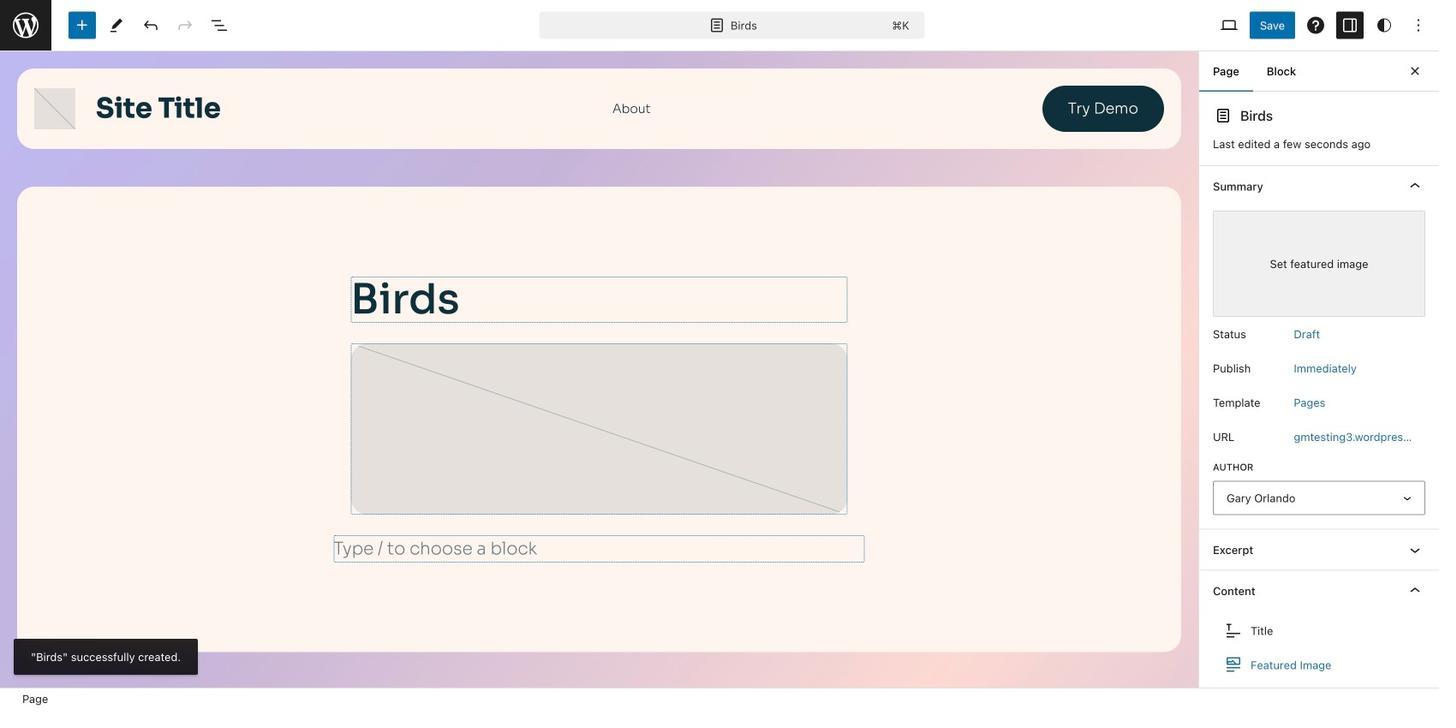 Task type: locate. For each thing, give the bounding box(es) containing it.
options image
[[1409, 15, 1430, 36]]

tab list
[[1200, 51, 1311, 92]]

redo image
[[175, 15, 195, 36]]

tab panel
[[1200, 91, 1440, 710]]

undo image
[[141, 15, 161, 36]]

tools image
[[106, 15, 127, 35]]



Task type: describe. For each thing, give the bounding box(es) containing it.
editor top bar region
[[0, 0, 1440, 51]]

view image
[[1219, 15, 1240, 36]]

close settings image
[[1406, 61, 1426, 81]]

toggle block inserter image
[[72, 15, 93, 36]]

settings image
[[1340, 15, 1361, 36]]

list view image
[[209, 15, 230, 36]]

styles image
[[1375, 15, 1395, 36]]

help image
[[1306, 15, 1327, 36]]



Task type: vqa. For each thing, say whether or not it's contained in the screenshot.
View site (opens in a new tab) icon
no



